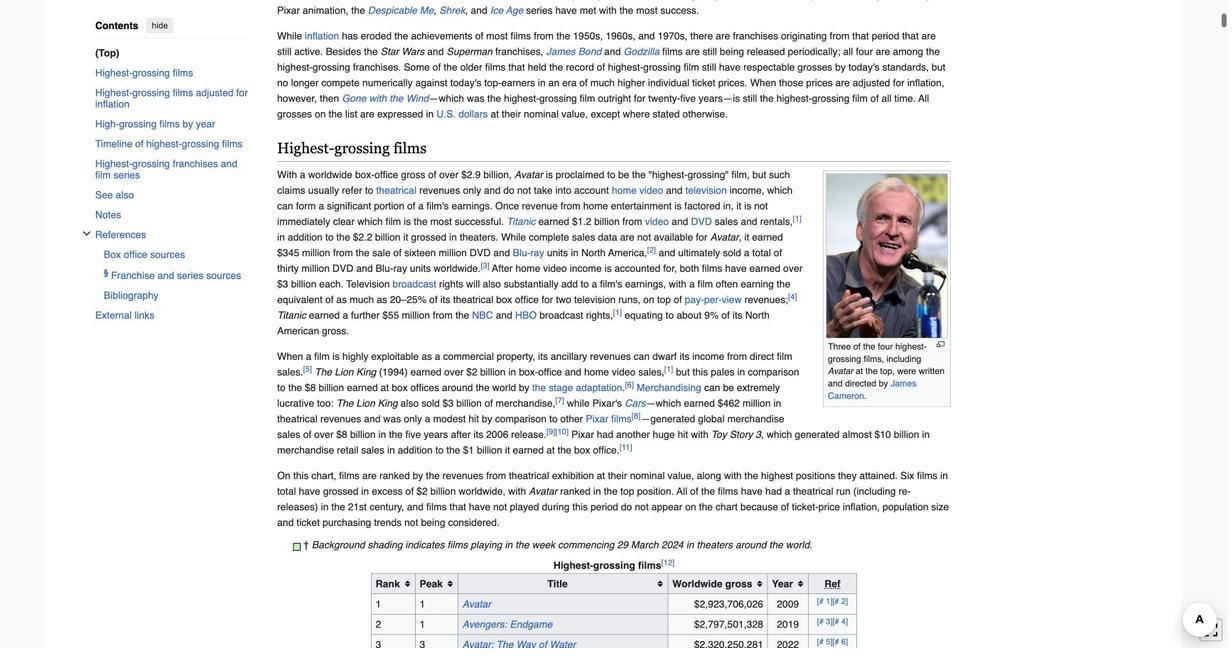 Task type: describe. For each thing, give the bounding box(es) containing it.
x small image
[[82, 229, 91, 238]]

a portrait of a middle aged man with greying hair. image
[[826, 173, 948, 339]]

fullscreen image
[[1204, 624, 1218, 638]]



Task type: vqa. For each thing, say whether or not it's contained in the screenshot.
x small image at the top left of the page
yes



